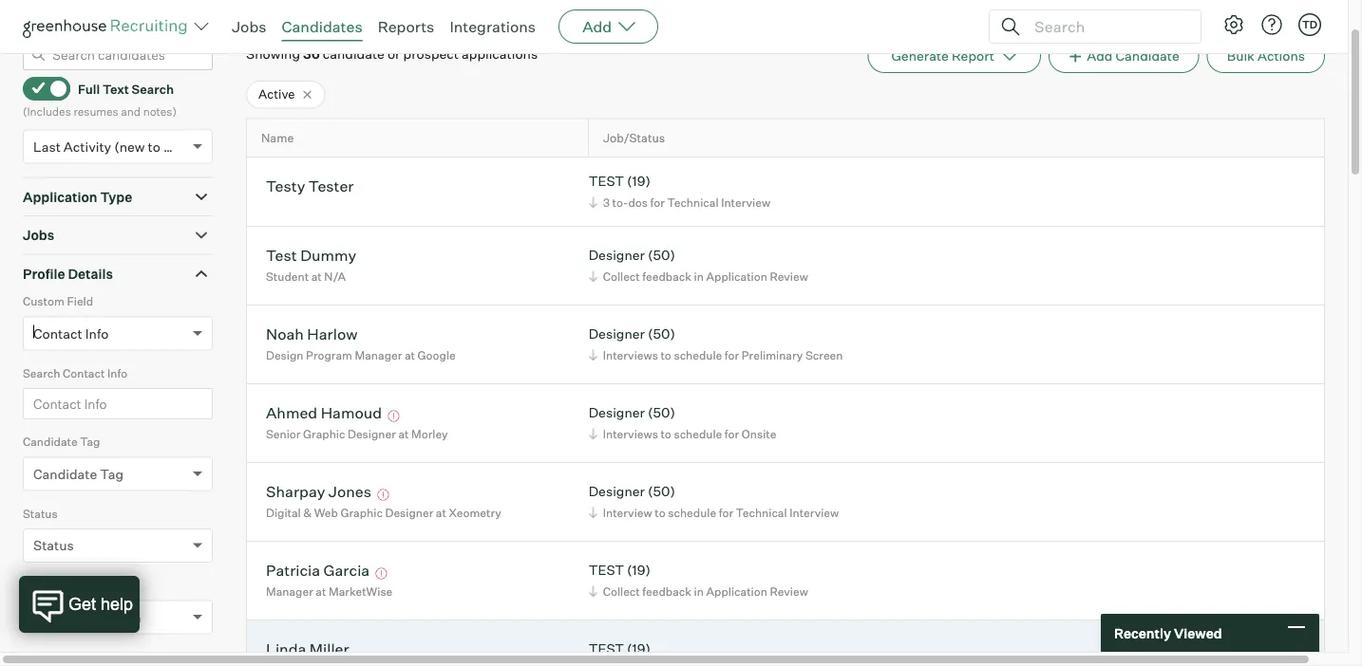 Task type: locate. For each thing, give the bounding box(es) containing it.
1 vertical spatial activity
[[49, 651, 90, 665]]

schedule left onsite
[[674, 428, 722, 442]]

technical inside 'test (19) 3 to-dos for technical interview'
[[667, 196, 719, 210]]

(50) inside designer (50) interview to schedule for technical interview
[[648, 484, 675, 501]]

(19) up the dos
[[627, 174, 651, 190]]

to
[[148, 139, 160, 155], [661, 349, 671, 363], [661, 428, 671, 442], [655, 506, 665, 521]]

1 vertical spatial rejection reason
[[33, 610, 141, 627]]

tag up status element
[[100, 467, 123, 483]]

testy tester
[[266, 177, 354, 196]]

candidate
[[1116, 48, 1179, 65], [23, 436, 78, 450], [33, 467, 97, 483]]

2 vertical spatial application
[[706, 585, 767, 600]]

(50) inside designer (50) collect feedback in application review
[[648, 248, 675, 264]]

test (19) collect feedback in application review
[[589, 563, 808, 600]]

status up the rejection reason element
[[33, 538, 74, 555]]

status down candidate tag element on the left bottom
[[23, 507, 58, 522]]

jobs up 'profile'
[[23, 228, 54, 244]]

2 collect from the top
[[603, 585, 640, 600]]

1 feedback from the top
[[642, 270, 691, 284]]

2 (50) from the top
[[648, 326, 675, 343]]

info down field
[[85, 326, 109, 343]]

3 test from the top
[[589, 642, 624, 658]]

0 horizontal spatial technical
[[667, 196, 719, 210]]

1 horizontal spatial search
[[132, 82, 174, 97]]

designer inside designer (50) interview to schedule for technical interview
[[589, 484, 645, 501]]

0 vertical spatial graphic
[[303, 428, 345, 442]]

noah
[[266, 325, 304, 344]]

2 interviews from the top
[[603, 428, 658, 442]]

in for (19)
[[694, 585, 704, 600]]

search down contact info
[[23, 367, 60, 381]]

activity down resumes
[[63, 139, 111, 155]]

to up test (19) collect feedback in application review at bottom
[[655, 506, 665, 521]]

application for designer (50)
[[706, 270, 767, 284]]

application left type
[[23, 189, 97, 206]]

reason
[[76, 579, 115, 593], [95, 610, 141, 627]]

0 horizontal spatial add
[[582, 17, 612, 36]]

feedback down 3 to-dos for technical interview link at the top of page
[[642, 270, 691, 284]]

design
[[266, 349, 303, 363]]

to inside designer (50) interviews to schedule for onsite
[[661, 428, 671, 442]]

digital & web graphic designer at xeometry
[[266, 506, 501, 521]]

contact down contact info
[[63, 367, 105, 381]]

activity down the rejection reason element
[[49, 651, 90, 665]]

(50) up interviews to schedule for onsite link
[[648, 405, 675, 422]]

contact down custom field
[[33, 326, 82, 343]]

for right the dos
[[650, 196, 665, 210]]

(50) for designer (50) collect feedback in application review
[[648, 248, 675, 264]]

0 horizontal spatial jobs
[[23, 228, 54, 244]]

technical for (19)
[[667, 196, 719, 210]]

(50) for designer (50) interviews to schedule for preliminary screen
[[648, 326, 675, 343]]

test for test (19)
[[589, 642, 624, 658]]

2 vertical spatial (19)
[[627, 642, 651, 658]]

(19) up test (19)
[[627, 563, 651, 580]]

viewed
[[1174, 625, 1222, 642]]

for
[[650, 196, 665, 210], [725, 349, 739, 363], [725, 428, 739, 442], [719, 506, 733, 521]]

profile details
[[23, 266, 113, 283]]

1 vertical spatial contact
[[63, 367, 105, 381]]

(50) up interview to schedule for technical interview "link"
[[648, 484, 675, 501]]

2 (19) from the top
[[627, 563, 651, 580]]

0 vertical spatial rejection reason
[[23, 579, 115, 593]]

collect inside designer (50) collect feedback in application review
[[603, 270, 640, 284]]

in up designer (50) interviews to schedule for preliminary screen
[[694, 270, 704, 284]]

full
[[78, 82, 100, 97]]

0 vertical spatial review
[[770, 270, 808, 284]]

(19) inside 'test (19) 3 to-dos for technical interview'
[[627, 174, 651, 190]]

technical inside designer (50) interview to schedule for technical interview
[[736, 506, 787, 521]]

applications
[[462, 46, 538, 63]]

1 horizontal spatial manager
[[355, 349, 402, 363]]

designer inside designer (50) collect feedback in application review
[[589, 248, 645, 264]]

patricia garcia has been in application review for more than 5 days image
[[373, 569, 390, 581]]

for left preliminary
[[725, 349, 739, 363]]

(19) for test (19) collect feedback in application review
[[627, 563, 651, 580]]

0 vertical spatial technical
[[667, 196, 719, 210]]

1 vertical spatial tag
[[100, 467, 123, 483]]

application inside designer (50) collect feedback in application review
[[706, 270, 767, 284]]

feedback
[[642, 270, 691, 284], [642, 585, 691, 600]]

rejection
[[23, 579, 73, 593], [33, 610, 92, 627]]

td
[[1302, 18, 1317, 31]]

candidate tag
[[23, 436, 100, 450], [33, 467, 123, 483]]

0 vertical spatial add
[[582, 17, 612, 36]]

rejection reason up last activity
[[33, 610, 141, 627]]

in down interview to schedule for technical interview "link"
[[694, 585, 704, 600]]

0 vertical spatial interviews
[[603, 349, 658, 363]]

candidate down "search" "text box"
[[1116, 48, 1179, 65]]

2 in from the top
[[694, 585, 704, 600]]

application up designer (50) interviews to schedule for preliminary screen
[[706, 270, 767, 284]]

1 vertical spatial jobs
[[23, 228, 54, 244]]

add inside "popup button"
[[582, 17, 612, 36]]

1 collect from the top
[[603, 270, 640, 284]]

onsite
[[742, 428, 776, 442]]

schedule inside designer (50) interviews to schedule for preliminary screen
[[674, 349, 722, 363]]

1 horizontal spatial technical
[[736, 506, 787, 521]]

for inside designer (50) interview to schedule for technical interview
[[719, 506, 733, 521]]

1 vertical spatial collect
[[603, 585, 640, 600]]

technical down onsite
[[736, 506, 787, 521]]

review inside test (19) collect feedback in application review
[[770, 585, 808, 600]]

1 vertical spatial search
[[23, 367, 60, 381]]

(19) for test (19) 3 to-dos for technical interview
[[627, 174, 651, 190]]

technical
[[667, 196, 719, 210], [736, 506, 787, 521]]

tag
[[80, 436, 100, 450], [100, 467, 123, 483]]

application down interview to schedule for technical interview "link"
[[706, 585, 767, 600]]

info up "search contact info" text box
[[107, 367, 127, 381]]

screen
[[805, 349, 843, 363]]

1 (19) from the top
[[627, 174, 651, 190]]

for for designer (50) interviews to schedule for preliminary screen
[[725, 349, 739, 363]]

1 review from the top
[[770, 270, 808, 284]]

contact info option
[[33, 326, 109, 343]]

review inside designer (50) collect feedback in application review
[[770, 270, 808, 284]]

candidate reports are now available! apply filters and select "view in app" element
[[868, 40, 1041, 74]]

at inside the test dummy student at n/a
[[311, 270, 322, 284]]

collect feedback in application review link up designer (50) interviews to schedule for preliminary screen
[[586, 268, 813, 286]]

linda miller link
[[266, 640, 349, 662]]

3 to-dos for technical interview link
[[586, 194, 775, 212]]

to inside designer (50) interview to schedule for technical interview
[[655, 506, 665, 521]]

candidate tag down "search contact info" text box
[[23, 436, 100, 450]]

interviews
[[603, 349, 658, 363], [603, 428, 658, 442]]

designer inside designer (50) interviews to schedule for onsite
[[589, 405, 645, 422]]

0 vertical spatial manager
[[355, 349, 402, 363]]

candidate down search contact info in the bottom left of the page
[[23, 436, 78, 450]]

0 vertical spatial schedule
[[674, 349, 722, 363]]

(19) down test (19) collect feedback in application review at bottom
[[627, 642, 651, 658]]

testy
[[266, 177, 305, 196]]

rejection reason element
[[23, 577, 213, 649]]

feedback up test (19)
[[642, 585, 691, 600]]

at left n/a
[[311, 270, 322, 284]]

and
[[121, 105, 141, 119]]

tag down "search contact info" text box
[[80, 436, 100, 450]]

application for test (19)
[[706, 585, 767, 600]]

(19)
[[627, 174, 651, 190], [627, 563, 651, 580], [627, 642, 651, 658]]

(50) down 3 to-dos for technical interview link at the top of page
[[648, 248, 675, 264]]

notes)
[[143, 105, 177, 119]]

2 review from the top
[[770, 585, 808, 600]]

0 vertical spatial in
[[694, 270, 704, 284]]

1 vertical spatial feedback
[[642, 585, 691, 600]]

contact info
[[33, 326, 109, 343]]

generate
[[891, 48, 949, 65]]

to up designer (50) interviews to schedule for onsite
[[661, 349, 671, 363]]

last for last activity
[[23, 651, 46, 665]]

schedule inside designer (50) interviews to schedule for onsite
[[674, 428, 722, 442]]

last
[[33, 139, 61, 155], [23, 651, 46, 665]]

contact
[[33, 326, 82, 343], [63, 367, 105, 381]]

at left google
[[405, 349, 415, 363]]

2 feedback from the top
[[642, 585, 691, 600]]

1 vertical spatial schedule
[[674, 428, 722, 442]]

feedback for (50)
[[642, 270, 691, 284]]

designer (50) interview to schedule for technical interview
[[589, 484, 839, 521]]

feedback inside test (19) collect feedback in application review
[[642, 585, 691, 600]]

activity
[[63, 139, 111, 155], [49, 651, 90, 665]]

graphic down jones
[[341, 506, 383, 521]]

1 vertical spatial add
[[1087, 48, 1113, 65]]

(50) up 'interviews to schedule for preliminary screen' link
[[648, 326, 675, 343]]

application inside test (19) collect feedback in application review
[[706, 585, 767, 600]]

job/status
[[603, 131, 665, 146]]

2 collect feedback in application review link from the top
[[586, 583, 813, 601]]

test (19)
[[589, 642, 651, 658]]

1 vertical spatial reason
[[95, 610, 141, 627]]

candidate tag up status element
[[33, 467, 123, 483]]

2 vertical spatial schedule
[[668, 506, 716, 521]]

0 vertical spatial collect feedback in application review link
[[586, 268, 813, 286]]

designer for designer (50) interviews to schedule for preliminary screen
[[589, 326, 645, 343]]

search inside full text search (includes resumes and notes)
[[132, 82, 174, 97]]

last down the rejection reason element
[[23, 651, 46, 665]]

interviews inside designer (50) interviews to schedule for preliminary screen
[[603, 349, 658, 363]]

1 (50) from the top
[[648, 248, 675, 264]]

profile
[[23, 266, 65, 283]]

to inside designer (50) interviews to schedule for preliminary screen
[[661, 349, 671, 363]]

collect feedback in application review link down interview to schedule for technical interview "link"
[[586, 583, 813, 601]]

4 (50) from the top
[[648, 484, 675, 501]]

0 vertical spatial candidate
[[1116, 48, 1179, 65]]

activity for last activity
[[49, 651, 90, 665]]

at
[[311, 270, 322, 284], [405, 349, 415, 363], [398, 428, 409, 442], [436, 506, 446, 521], [316, 585, 326, 600]]

1 interviews from the top
[[603, 349, 658, 363]]

jobs up showing in the left top of the page
[[232, 17, 266, 36]]

review
[[770, 270, 808, 284], [770, 585, 808, 600]]

to left old)
[[148, 139, 160, 155]]

designer inside designer (50) interviews to schedule for preliminary screen
[[589, 326, 645, 343]]

custom field
[[23, 295, 93, 309]]

showing
[[246, 46, 300, 63]]

3 (50) from the top
[[648, 405, 675, 422]]

collect down to-
[[603, 270, 640, 284]]

1 vertical spatial technical
[[736, 506, 787, 521]]

for for designer (50) interviews to schedule for onsite
[[725, 428, 739, 442]]

0 vertical spatial candidate tag
[[23, 436, 100, 450]]

1 vertical spatial test
[[589, 563, 624, 580]]

active
[[258, 87, 295, 102]]

1 vertical spatial candidate
[[23, 436, 78, 450]]

last down (includes
[[33, 139, 61, 155]]

feedback inside designer (50) collect feedback in application review
[[642, 270, 691, 284]]

schedule up designer (50) interviews to schedule for onsite
[[674, 349, 722, 363]]

2 test from the top
[[589, 563, 624, 580]]

1 vertical spatial (19)
[[627, 563, 651, 580]]

collect feedback in application review link
[[586, 268, 813, 286], [586, 583, 813, 601]]

0 vertical spatial feedback
[[642, 270, 691, 284]]

status
[[23, 507, 58, 522], [33, 538, 74, 555]]

3 (19) from the top
[[627, 642, 651, 658]]

rejection reason down status element
[[23, 579, 115, 593]]

search
[[132, 82, 174, 97], [23, 367, 60, 381]]

contact inside custom field element
[[33, 326, 82, 343]]

(50) inside designer (50) interviews to schedule for onsite
[[648, 405, 675, 422]]

in
[[694, 270, 704, 284], [694, 585, 704, 600]]

to for designer (50) interviews to schedule for onsite
[[661, 428, 671, 442]]

graphic down ahmed hamoud link
[[303, 428, 345, 442]]

0 vertical spatial contact
[[33, 326, 82, 343]]

1 horizontal spatial interview
[[721, 196, 770, 210]]

schedule up test (19) collect feedback in application review at bottom
[[668, 506, 716, 521]]

manager inside noah harlow design program manager at google
[[355, 349, 402, 363]]

1 vertical spatial manager
[[266, 585, 313, 600]]

schedule
[[674, 349, 722, 363], [674, 428, 722, 442], [668, 506, 716, 521]]

1 collect feedback in application review link from the top
[[586, 268, 813, 286]]

1 vertical spatial in
[[694, 585, 704, 600]]

designer (50) interviews to schedule for onsite
[[589, 405, 776, 442]]

in inside test (19) collect feedback in application review
[[694, 585, 704, 600]]

generate report
[[891, 48, 994, 65]]

Search Contact Info text field
[[23, 389, 213, 420]]

collect up test (19)
[[603, 585, 640, 600]]

1 vertical spatial application
[[706, 270, 767, 284]]

schedule inside designer (50) interview to schedule for technical interview
[[668, 506, 716, 521]]

report
[[952, 48, 994, 65]]

for inside designer (50) interviews to schedule for onsite
[[725, 428, 739, 442]]

web
[[314, 506, 338, 521]]

n/a
[[324, 270, 346, 284]]

for inside designer (50) interviews to schedule for preliminary screen
[[725, 349, 739, 363]]

technical right the dos
[[667, 196, 719, 210]]

0 vertical spatial collect
[[603, 270, 640, 284]]

(19) inside test (19) collect feedback in application review
[[627, 563, 651, 580]]

(50) inside designer (50) interviews to schedule for preliminary screen
[[648, 326, 675, 343]]

0 vertical spatial (19)
[[627, 174, 651, 190]]

1 test from the top
[[589, 174, 624, 190]]

0 horizontal spatial manager
[[266, 585, 313, 600]]

0 vertical spatial last
[[33, 139, 61, 155]]

test for test (19) collect feedback in application review
[[589, 563, 624, 580]]

search up notes)
[[132, 82, 174, 97]]

add candidate
[[1087, 48, 1179, 65]]

interviews inside designer (50) interviews to schedule for onsite
[[603, 428, 658, 442]]

info
[[85, 326, 109, 343], [107, 367, 127, 381]]

1 in from the top
[[694, 270, 704, 284]]

marketwise
[[329, 585, 393, 600]]

in for (50)
[[694, 270, 704, 284]]

interview inside 'test (19) 3 to-dos for technical interview'
[[721, 196, 770, 210]]

to up designer (50) interview to schedule for technical interview
[[661, 428, 671, 442]]

collect inside test (19) collect feedback in application review
[[603, 585, 640, 600]]

interview for (19)
[[721, 196, 770, 210]]

generate report button
[[868, 40, 1041, 74]]

1 vertical spatial collect feedback in application review link
[[586, 583, 813, 601]]

0 vertical spatial activity
[[63, 139, 111, 155]]

manager right "program"
[[355, 349, 402, 363]]

interviews to schedule for onsite link
[[586, 426, 781, 444]]

feedback for (19)
[[642, 585, 691, 600]]

test inside test (19) collect feedback in application review
[[589, 563, 624, 580]]

1 horizontal spatial jobs
[[232, 17, 266, 36]]

rejection reason
[[23, 579, 115, 593], [33, 610, 141, 627]]

1 horizontal spatial add
[[1087, 48, 1113, 65]]

manager
[[355, 349, 402, 363], [266, 585, 313, 600]]

0 horizontal spatial search
[[23, 367, 60, 381]]

in inside designer (50) collect feedback in application review
[[694, 270, 704, 284]]

for inside 'test (19) 3 to-dos for technical interview'
[[650, 196, 665, 210]]

1 vertical spatial interviews
[[603, 428, 658, 442]]

1 vertical spatial last
[[23, 651, 46, 665]]

manager down patricia
[[266, 585, 313, 600]]

2 vertical spatial test
[[589, 642, 624, 658]]

info inside custom field element
[[85, 326, 109, 343]]

for left onsite
[[725, 428, 739, 442]]

0 vertical spatial info
[[85, 326, 109, 343]]

for up test (19) collect feedback in application review at bottom
[[719, 506, 733, 521]]

noah harlow design program manager at google
[[266, 325, 456, 363]]

for for test (19) 3 to-dos for technical interview
[[650, 196, 665, 210]]

(50)
[[648, 248, 675, 264], [648, 326, 675, 343], [648, 405, 675, 422], [648, 484, 675, 501]]

designer
[[589, 248, 645, 264], [589, 326, 645, 343], [589, 405, 645, 422], [348, 428, 396, 442], [589, 484, 645, 501], [385, 506, 433, 521]]

0 vertical spatial tag
[[80, 436, 100, 450]]

2 horizontal spatial interview
[[790, 506, 839, 521]]

recently viewed
[[1114, 625, 1222, 642]]

1 vertical spatial review
[[770, 585, 808, 600]]

sharpay jones has been in technical interview for more than 14 days image
[[375, 490, 392, 502]]

0 vertical spatial search
[[132, 82, 174, 97]]

test inside 'test (19) 3 to-dos for technical interview'
[[589, 174, 624, 190]]

(includes
[[23, 105, 71, 119]]

0 vertical spatial test
[[589, 174, 624, 190]]

ahmed hamoud has been in onsite for more than 21 days image
[[385, 411, 402, 423]]

candidate up status element
[[33, 467, 97, 483]]



Task type: vqa. For each thing, say whether or not it's contained in the screenshot.
Stage in the bottom right of the page
no



Task type: describe. For each thing, give the bounding box(es) containing it.
search contact info
[[23, 367, 127, 381]]

to for last activity (new to old)
[[148, 139, 160, 155]]

patricia garcia
[[266, 562, 370, 581]]

1 vertical spatial rejection
[[33, 610, 92, 627]]

to for designer (50) interview to schedule for technical interview
[[655, 506, 665, 521]]

senior
[[266, 428, 301, 442]]

1 vertical spatial candidate tag
[[33, 467, 123, 483]]

for for designer (50) interview to schedule for technical interview
[[719, 506, 733, 521]]

3
[[603, 196, 610, 210]]

last activity (new to old)
[[33, 139, 188, 155]]

to-
[[612, 196, 628, 210]]

checkmark image
[[31, 82, 46, 95]]

at inside noah harlow design program manager at google
[[405, 349, 415, 363]]

collect for designer
[[603, 270, 640, 284]]

0 vertical spatial reason
[[76, 579, 115, 593]]

activity for last activity (new to old)
[[63, 139, 111, 155]]

jobs link
[[232, 17, 266, 36]]

jones
[[328, 483, 371, 502]]

add candidate link
[[1049, 40, 1199, 74]]

technical for (50)
[[736, 506, 787, 521]]

reports
[[378, 17, 434, 36]]

collect feedback in application review link for (19)
[[586, 583, 813, 601]]

garcia
[[323, 562, 370, 581]]

interview for (50)
[[790, 506, 839, 521]]

ahmed hamoud
[[266, 404, 382, 423]]

patricia
[[266, 562, 320, 581]]

1 vertical spatial info
[[107, 367, 127, 381]]

(50) for designer (50) interviews to schedule for onsite
[[648, 405, 675, 422]]

ahmed hamoud link
[[266, 404, 382, 426]]

0 vertical spatial rejection
[[23, 579, 73, 593]]

showing 36 candidate or prospect applications
[[246, 46, 538, 63]]

integrations
[[450, 17, 536, 36]]

Search candidates field
[[23, 40, 213, 71]]

ahmed
[[266, 404, 317, 423]]

last for last activity (new to old)
[[33, 139, 61, 155]]

dos
[[628, 196, 648, 210]]

interviews to schedule for preliminary screen link
[[586, 347, 848, 365]]

senior graphic designer at morley
[[266, 428, 448, 442]]

miller
[[309, 640, 349, 659]]

noah harlow link
[[266, 325, 358, 347]]

36
[[303, 46, 320, 63]]

add for add candidate
[[1087, 48, 1113, 65]]

morley
[[411, 428, 448, 442]]

status element
[[23, 505, 213, 577]]

Search text field
[[1030, 13, 1183, 40]]

bulk actions
[[1227, 48, 1305, 65]]

linda miller
[[266, 640, 349, 659]]

recently
[[1114, 625, 1171, 642]]

at left the xeometry
[[436, 506, 446, 521]]

google
[[418, 349, 456, 363]]

test
[[266, 246, 297, 265]]

dummy
[[300, 246, 356, 265]]

resumes
[[73, 105, 118, 119]]

(19) for test (19)
[[627, 642, 651, 658]]

application type
[[23, 189, 132, 206]]

hamoud
[[321, 404, 382, 423]]

1 vertical spatial graphic
[[341, 506, 383, 521]]

actions
[[1258, 48, 1305, 65]]

1 vertical spatial status
[[33, 538, 74, 555]]

add for add
[[582, 17, 612, 36]]

reports link
[[378, 17, 434, 36]]

0 vertical spatial application
[[23, 189, 97, 206]]

test (19) 3 to-dos for technical interview
[[589, 174, 770, 210]]

0 vertical spatial jobs
[[232, 17, 266, 36]]

tester
[[308, 177, 354, 196]]

candidates link
[[282, 17, 362, 36]]

last activity (new to old) option
[[33, 139, 188, 155]]

designer for designer (50) interview to schedule for technical interview
[[589, 484, 645, 501]]

type
[[100, 189, 132, 206]]

schedule for ahmed hamoud
[[674, 428, 722, 442]]

candidate
[[323, 46, 385, 63]]

integrations link
[[450, 17, 536, 36]]

sharpay jones
[[266, 483, 371, 502]]

configure image
[[1222, 13, 1245, 36]]

manager at marketwise
[[266, 585, 393, 600]]

candidates
[[282, 17, 362, 36]]

prospect
[[403, 46, 459, 63]]

at down patricia garcia link
[[316, 585, 326, 600]]

name
[[261, 131, 294, 146]]

2 vertical spatial candidate
[[33, 467, 97, 483]]

schedule for sharpay jones
[[668, 506, 716, 521]]

xeometry
[[449, 506, 501, 521]]

bulk
[[1227, 48, 1255, 65]]

linda
[[266, 640, 306, 659]]

interview to schedule for technical interview link
[[586, 505, 844, 523]]

collect feedback in application review link for (50)
[[586, 268, 813, 286]]

interviews for designer (50) interviews to schedule for preliminary screen
[[603, 349, 658, 363]]

last activity
[[23, 651, 90, 665]]

test for test (19) 3 to-dos for technical interview
[[589, 174, 624, 190]]

test dummy student at n/a
[[266, 246, 356, 284]]

(50) for designer (50) interview to schedule for technical interview
[[648, 484, 675, 501]]

0 vertical spatial status
[[23, 507, 58, 522]]

field
[[67, 295, 93, 309]]

at down the ahmed hamoud has been in onsite for more than 21 days icon
[[398, 428, 409, 442]]

custom
[[23, 295, 64, 309]]

candidate inside add candidate link
[[1116, 48, 1179, 65]]

review for (19)
[[770, 585, 808, 600]]

&
[[303, 506, 312, 521]]

add button
[[559, 9, 658, 44]]

(new
[[114, 139, 145, 155]]

preliminary
[[742, 349, 803, 363]]

custom field element
[[23, 293, 213, 365]]

digital
[[266, 506, 301, 521]]

to for designer (50) interviews to schedule for preliminary screen
[[661, 349, 671, 363]]

sharpay jones link
[[266, 483, 371, 505]]

harlow
[[307, 325, 358, 344]]

full text search (includes resumes and notes)
[[23, 82, 177, 119]]

designer for designer (50) collect feedback in application review
[[589, 248, 645, 264]]

patricia garcia link
[[266, 562, 370, 583]]

program
[[306, 349, 352, 363]]

test dummy link
[[266, 246, 356, 268]]

bulk actions link
[[1207, 40, 1325, 74]]

candidate tag element
[[23, 434, 213, 505]]

greenhouse recruiting image
[[23, 15, 194, 38]]

0 horizontal spatial interview
[[603, 506, 652, 521]]

collect for test
[[603, 585, 640, 600]]

interviews for designer (50) interviews to schedule for onsite
[[603, 428, 658, 442]]

td button
[[1298, 13, 1321, 36]]

designer (50) interviews to schedule for preliminary screen
[[589, 326, 843, 363]]

student
[[266, 270, 309, 284]]

old)
[[163, 139, 188, 155]]

review for (50)
[[770, 270, 808, 284]]

designer for designer (50) interviews to schedule for onsite
[[589, 405, 645, 422]]



